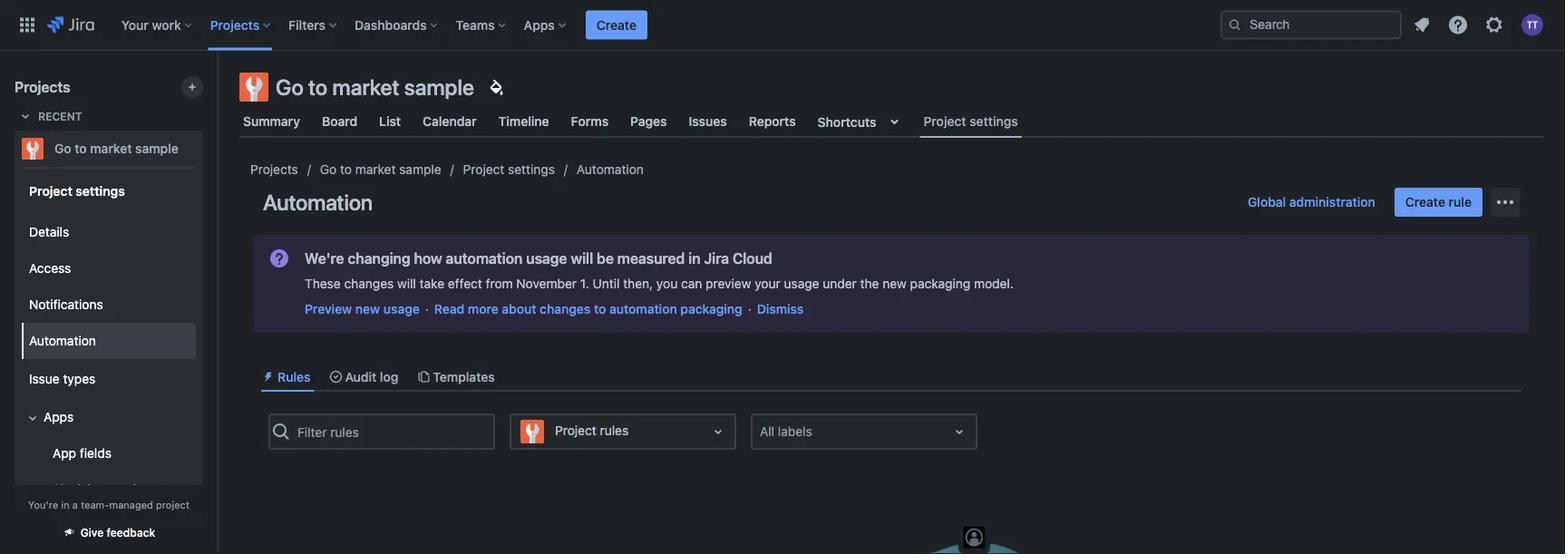 Task type: locate. For each thing, give the bounding box(es) containing it.
2 horizontal spatial settings
[[970, 114, 1018, 129]]

projects up the sidebar navigation image
[[210, 17, 260, 32]]

0 vertical spatial projects
[[210, 17, 260, 32]]

apps right teams popup button
[[524, 17, 555, 32]]

1 horizontal spatial in
[[689, 250, 701, 267]]

1 vertical spatial changes
[[540, 302, 591, 317]]

0 vertical spatial automation link
[[577, 159, 644, 181]]

1 horizontal spatial create
[[1406, 195, 1446, 210]]

project up details in the left top of the page
[[29, 183, 72, 198]]

these
[[305, 276, 341, 291]]

1 vertical spatial settings
[[508, 162, 555, 177]]

market up details link
[[90, 141, 132, 156]]

open image
[[708, 421, 729, 443]]

changing
[[348, 250, 411, 267]]

audit log
[[345, 369, 399, 384]]

automation for notifications
[[29, 333, 96, 348]]

1 vertical spatial apps
[[44, 410, 74, 425]]

create button
[[586, 10, 648, 39]]

new
[[883, 276, 907, 291], [355, 302, 380, 317]]

types
[[63, 372, 96, 387]]

we're changing how automation usage will be measured in jira cloud these changes will take effect from november 1. until then, you can preview your usage under the new packaging model.
[[305, 250, 1014, 291]]

0 vertical spatial changes
[[344, 276, 394, 291]]

a
[[72, 499, 78, 511]]

create inside the primary element
[[597, 17, 637, 32]]

0 vertical spatial packaging
[[910, 276, 971, 291]]

usage up the november
[[526, 250, 567, 267]]

0 horizontal spatial automation
[[29, 333, 96, 348]]

read more about changes to automation packaging
[[434, 302, 743, 317]]

market down list link
[[355, 162, 396, 177]]

project right shortcuts popup button
[[924, 114, 967, 129]]

tab list
[[229, 105, 1555, 138], [254, 362, 1529, 392]]

more
[[468, 302, 499, 317]]

rules
[[600, 423, 629, 438]]

1 vertical spatial sample
[[135, 141, 179, 156]]

create
[[597, 17, 637, 32], [1406, 195, 1446, 210]]

changes down the november
[[540, 302, 591, 317]]

0 horizontal spatial apps
[[44, 410, 74, 425]]

banner containing your work
[[0, 0, 1566, 51]]

0 horizontal spatial settings
[[76, 183, 125, 198]]

usage inside button
[[384, 302, 420, 317]]

appswitcher icon image
[[16, 14, 38, 36]]

2 vertical spatial market
[[355, 162, 396, 177]]

go to market sample down recent at the left of page
[[54, 141, 179, 156]]

calendar
[[423, 114, 477, 129]]

2 vertical spatial settings
[[76, 183, 125, 198]]

1 horizontal spatial apps
[[524, 17, 555, 32]]

usage up 'dismiss'
[[784, 276, 820, 291]]

1 vertical spatial create
[[1406, 195, 1446, 210]]

automation down notifications
[[29, 333, 96, 348]]

go down recent at the left of page
[[54, 141, 71, 156]]

0 vertical spatial apps
[[524, 17, 555, 32]]

go
[[276, 74, 304, 100], [54, 141, 71, 156], [320, 162, 337, 177]]

1 vertical spatial packaging
[[681, 302, 743, 317]]

0 horizontal spatial in
[[61, 499, 70, 511]]

automation link for project settings
[[577, 159, 644, 181]]

2 vertical spatial automation
[[29, 333, 96, 348]]

0 vertical spatial new
[[883, 276, 907, 291]]

2 vertical spatial projects
[[250, 162, 298, 177]]

1 horizontal spatial automation
[[610, 302, 677, 317]]

2 vertical spatial sample
[[399, 162, 441, 177]]

sidebar navigation image
[[198, 73, 238, 109]]

2 horizontal spatial automation
[[577, 162, 644, 177]]

give
[[80, 527, 104, 539]]

to down until
[[594, 302, 606, 317]]

how
[[414, 250, 442, 267]]

settings image
[[1484, 14, 1506, 36]]

2 group from the top
[[18, 209, 196, 513]]

1 horizontal spatial settings
[[508, 162, 555, 177]]

2 vertical spatial project settings
[[29, 183, 125, 198]]

tab list containing rules
[[254, 362, 1529, 392]]

automation
[[446, 250, 523, 267], [610, 302, 677, 317]]

to up board
[[308, 74, 328, 100]]

preview
[[706, 276, 752, 291]]

automation down projects link
[[263, 190, 373, 215]]

0 horizontal spatial new
[[355, 302, 380, 317]]

1 vertical spatial automation link
[[22, 323, 196, 359]]

add to starred image
[[198, 138, 220, 160]]

0 vertical spatial will
[[571, 250, 593, 267]]

issue types
[[29, 372, 96, 387]]

1 vertical spatial in
[[61, 499, 70, 511]]

go to market sample link down list link
[[320, 159, 441, 181]]

board link
[[318, 105, 361, 138]]

1 horizontal spatial packaging
[[910, 276, 971, 291]]

apps inside button
[[44, 410, 74, 425]]

slack integration link
[[33, 472, 196, 508]]

projects link
[[250, 159, 298, 181]]

automation
[[577, 162, 644, 177], [263, 190, 373, 215], [29, 333, 96, 348]]

0 vertical spatial settings
[[970, 114, 1018, 129]]

go to market sample link
[[15, 131, 196, 167], [320, 159, 441, 181]]

tab list containing summary
[[229, 105, 1555, 138]]

1 horizontal spatial will
[[571, 250, 593, 267]]

will left take
[[397, 276, 416, 291]]

0 horizontal spatial changes
[[344, 276, 394, 291]]

0 horizontal spatial automation link
[[22, 323, 196, 359]]

0 vertical spatial automation
[[577, 162, 644, 177]]

2 horizontal spatial project settings
[[924, 114, 1018, 129]]

1 horizontal spatial automation link
[[577, 159, 644, 181]]

apps
[[524, 17, 555, 32], [44, 410, 74, 425]]

projects inside projects dropdown button
[[210, 17, 260, 32]]

search image
[[1228, 18, 1243, 32]]

issue types link
[[22, 359, 196, 399]]

market up list
[[332, 74, 400, 100]]

2 horizontal spatial go
[[320, 162, 337, 177]]

go down board link
[[320, 162, 337, 177]]

go to market sample up list
[[276, 74, 474, 100]]

labels
[[778, 424, 813, 439]]

projects button
[[205, 10, 278, 39]]

will left be
[[571, 250, 593, 267]]

0 horizontal spatial automation
[[446, 250, 523, 267]]

in
[[689, 250, 701, 267], [61, 499, 70, 511]]

no rules set up yet image
[[712, 521, 1072, 554]]

1 horizontal spatial new
[[883, 276, 907, 291]]

audit
[[345, 369, 377, 384]]

1 vertical spatial new
[[355, 302, 380, 317]]

2 vertical spatial usage
[[384, 302, 420, 317]]

help image
[[1448, 14, 1470, 36]]

automation link down forms link
[[577, 159, 644, 181]]

jira image
[[47, 14, 94, 36], [47, 14, 94, 36]]

packaging left model.
[[910, 276, 971, 291]]

1 vertical spatial market
[[90, 141, 132, 156]]

1 vertical spatial automation
[[610, 302, 677, 317]]

changes up "preview new usage"
[[344, 276, 394, 291]]

projects up collapse recent projects icon
[[15, 78, 70, 96]]

projects
[[210, 17, 260, 32], [15, 78, 70, 96], [250, 162, 298, 177]]

2 vertical spatial go
[[320, 162, 337, 177]]

sample left add to starred icon
[[135, 141, 179, 156]]

create left rule
[[1406, 195, 1446, 210]]

work
[[152, 17, 181, 32]]

go to market sample link down recent at the left of page
[[15, 131, 196, 167]]

banner
[[0, 0, 1566, 51]]

0 vertical spatial create
[[597, 17, 637, 32]]

2 horizontal spatial usage
[[784, 276, 820, 291]]

to inside button
[[594, 302, 606, 317]]

Search field
[[1221, 10, 1402, 39]]

0 vertical spatial project settings
[[924, 114, 1018, 129]]

under
[[823, 276, 857, 291]]

new inside button
[[355, 302, 380, 317]]

give feedback
[[80, 527, 155, 539]]

dismiss button
[[757, 300, 804, 318]]

you're
[[28, 499, 58, 511]]

projects down summary link
[[250, 162, 298, 177]]

0 horizontal spatial packaging
[[681, 302, 743, 317]]

new right the
[[883, 276, 907, 291]]

group
[[18, 167, 196, 519], [18, 209, 196, 513]]

apps up 'app'
[[44, 410, 74, 425]]

your work
[[121, 17, 181, 32]]

go to market sample down list link
[[320, 162, 441, 177]]

create rule
[[1406, 195, 1472, 210]]

all
[[760, 424, 775, 439]]

changes
[[344, 276, 394, 291], [540, 302, 591, 317]]

issues link
[[685, 105, 731, 138]]

0 horizontal spatial usage
[[384, 302, 420, 317]]

1 vertical spatial will
[[397, 276, 416, 291]]

to down recent at the left of page
[[75, 141, 87, 156]]

in left a
[[61, 499, 70, 511]]

project settings link
[[463, 159, 555, 181]]

packaging down preview
[[681, 302, 743, 317]]

sample
[[404, 74, 474, 100], [135, 141, 179, 156], [399, 162, 441, 177]]

automation link up types
[[22, 323, 196, 359]]

1 vertical spatial tab list
[[254, 362, 1529, 392]]

in left jira
[[689, 250, 701, 267]]

0 vertical spatial sample
[[404, 74, 474, 100]]

automation down forms link
[[577, 162, 644, 177]]

go up "summary" on the left top of page
[[276, 74, 304, 100]]

1 horizontal spatial automation
[[263, 190, 373, 215]]

summary
[[243, 114, 300, 129]]

global administration link
[[1237, 188, 1387, 217]]

forms
[[571, 114, 609, 129]]

0 vertical spatial tab list
[[229, 105, 1555, 138]]

0 vertical spatial usage
[[526, 250, 567, 267]]

new right preview
[[355, 302, 380, 317]]

1 horizontal spatial changes
[[540, 302, 591, 317]]

1 vertical spatial project settings
[[463, 162, 555, 177]]

1 group from the top
[[18, 167, 196, 519]]

expand image
[[22, 407, 44, 429]]

sample up calendar
[[404, 74, 474, 100]]

automation for project settings
[[577, 162, 644, 177]]

project settings
[[924, 114, 1018, 129], [463, 162, 555, 177], [29, 183, 125, 198]]

notifications
[[29, 297, 103, 312]]

create right apps dropdown button
[[597, 17, 637, 32]]

november
[[517, 276, 577, 291]]

filters
[[289, 17, 326, 32]]

0 vertical spatial go
[[276, 74, 304, 100]]

automation inside button
[[610, 302, 677, 317]]

log
[[380, 369, 399, 384]]

administration
[[1290, 195, 1376, 210]]

usage down take
[[384, 302, 420, 317]]

usage
[[526, 250, 567, 267], [784, 276, 820, 291], [384, 302, 420, 317]]

read more about changes to automation packaging button
[[434, 300, 743, 318]]

0 horizontal spatial create
[[597, 17, 637, 32]]

open image
[[949, 421, 971, 443]]

0 vertical spatial in
[[689, 250, 701, 267]]

0 horizontal spatial project settings
[[29, 183, 125, 198]]

1 horizontal spatial usage
[[526, 250, 567, 267]]

sample down "calendar" link
[[399, 162, 441, 177]]

0 vertical spatial automation
[[446, 250, 523, 267]]

0 horizontal spatial go
[[54, 141, 71, 156]]

automation down then,
[[610, 302, 677, 317]]

1 vertical spatial go to market sample
[[54, 141, 179, 156]]

automation up from
[[446, 250, 523, 267]]

slack integration
[[53, 482, 151, 497]]

group containing details
[[18, 209, 196, 513]]

templates
[[433, 369, 495, 384]]

1 vertical spatial go
[[54, 141, 71, 156]]

issue
[[29, 372, 60, 387]]



Task type: vqa. For each thing, say whether or not it's contained in the screenshot.
the Complete sprint button
no



Task type: describe. For each thing, give the bounding box(es) containing it.
0 horizontal spatial will
[[397, 276, 416, 291]]

2 vertical spatial go to market sample
[[320, 162, 441, 177]]

collapse recent projects image
[[15, 105, 36, 127]]

about
[[502, 302, 537, 317]]

details link
[[22, 214, 196, 250]]

can
[[681, 276, 702, 291]]

app fields
[[53, 446, 112, 461]]

1 horizontal spatial go
[[276, 74, 304, 100]]

your profile and settings image
[[1522, 14, 1544, 36]]

settings inside project settings link
[[508, 162, 555, 177]]

pages link
[[627, 105, 671, 138]]

we're
[[305, 250, 344, 267]]

project rules
[[555, 423, 629, 438]]

calendar link
[[419, 105, 480, 138]]

notifications link
[[22, 287, 196, 323]]

new inside we're changing how automation usage will be measured in jira cloud these changes will take effect from november 1. until then, you can preview your usage under the new packaging model.
[[883, 276, 907, 291]]

to down board link
[[340, 162, 352, 177]]

forms link
[[567, 105, 612, 138]]

details
[[29, 225, 69, 240]]

preview
[[305, 302, 352, 317]]

access
[[29, 261, 71, 276]]

feedback
[[107, 527, 155, 539]]

shortcuts button
[[814, 105, 909, 138]]

0 vertical spatial go to market sample
[[276, 74, 474, 100]]

managed
[[109, 499, 153, 511]]

1 horizontal spatial project settings
[[463, 162, 555, 177]]

preview new usage
[[305, 302, 420, 317]]

your
[[755, 276, 781, 291]]

timeline
[[499, 114, 549, 129]]

set background color image
[[485, 76, 507, 98]]

you're in a team-managed project
[[28, 499, 190, 511]]

audit log image
[[329, 370, 343, 384]]

reports link
[[745, 105, 800, 138]]

1.
[[580, 276, 589, 291]]

notifications image
[[1411, 14, 1433, 36]]

rules
[[278, 369, 311, 384]]

jira
[[704, 250, 729, 267]]

packaging inside button
[[681, 302, 743, 317]]

from
[[486, 276, 513, 291]]

measured
[[617, 250, 685, 267]]

you
[[657, 276, 678, 291]]

fields
[[80, 446, 112, 461]]

rules image
[[261, 370, 276, 384]]

1 vertical spatial automation
[[263, 190, 373, 215]]

Filter rules field
[[292, 416, 493, 448]]

preview new usage button
[[305, 300, 420, 318]]

teams
[[456, 17, 495, 32]]

project left rules at the left bottom
[[555, 423, 597, 438]]

list link
[[376, 105, 405, 138]]

recent
[[38, 110, 82, 122]]

create project image
[[185, 80, 200, 94]]

1 vertical spatial usage
[[784, 276, 820, 291]]

global administration
[[1248, 195, 1376, 210]]

dismiss
[[757, 302, 804, 317]]

your work button
[[116, 10, 199, 39]]

changes inside button
[[540, 302, 591, 317]]

team-
[[81, 499, 109, 511]]

shortcuts
[[818, 114, 877, 129]]

filters button
[[283, 10, 344, 39]]

access link
[[22, 250, 196, 287]]

teams button
[[451, 10, 513, 39]]

create rule button
[[1395, 188, 1483, 217]]

in inside we're changing how automation usage will be measured in jira cloud these changes will take effect from november 1. until then, you can preview your usage under the new packaging model.
[[689, 250, 701, 267]]

dashboards
[[355, 17, 427, 32]]

templates image
[[417, 370, 431, 384]]

automation inside we're changing how automation usage will be measured in jira cloud these changes will take effect from november 1. until then, you can preview your usage under the new packaging model.
[[446, 250, 523, 267]]

take
[[420, 276, 445, 291]]

group containing project settings
[[18, 167, 196, 519]]

primary element
[[11, 0, 1221, 50]]

create for create
[[597, 17, 637, 32]]

the
[[861, 276, 879, 291]]

be
[[597, 250, 614, 267]]

then,
[[623, 276, 653, 291]]

app fields link
[[33, 435, 196, 472]]

1 horizontal spatial go to market sample link
[[320, 159, 441, 181]]

issues
[[689, 114, 727, 129]]

app
[[53, 446, 76, 461]]

projects for projects link
[[250, 162, 298, 177]]

projects for projects dropdown button
[[210, 17, 260, 32]]

create for create rule
[[1406, 195, 1446, 210]]

pages
[[631, 114, 667, 129]]

apps button
[[22, 399, 196, 435]]

dashboards button
[[349, 10, 445, 39]]

actions image
[[1495, 191, 1517, 213]]

changes inside we're changing how automation usage will be measured in jira cloud these changes will take effect from november 1. until then, you can preview your usage under the new packaging model.
[[344, 276, 394, 291]]

cloud
[[733, 250, 773, 267]]

until
[[593, 276, 620, 291]]

board
[[322, 114, 358, 129]]

model.
[[974, 276, 1014, 291]]

apps inside dropdown button
[[524, 17, 555, 32]]

integration
[[88, 482, 151, 497]]

effect
[[448, 276, 482, 291]]

project down "calendar" link
[[463, 162, 505, 177]]

your
[[121, 17, 149, 32]]

0 vertical spatial market
[[332, 74, 400, 100]]

packaging inside we're changing how automation usage will be measured in jira cloud these changes will take effect from november 1. until then, you can preview your usage under the new packaging model.
[[910, 276, 971, 291]]

all labels
[[760, 424, 813, 439]]

project
[[156, 499, 190, 511]]

automation link for notifications
[[22, 323, 196, 359]]

rule
[[1449, 195, 1472, 210]]

summary link
[[239, 105, 304, 138]]

1 vertical spatial projects
[[15, 78, 70, 96]]

0 horizontal spatial go to market sample link
[[15, 131, 196, 167]]

read
[[434, 302, 465, 317]]

list
[[379, 114, 401, 129]]



